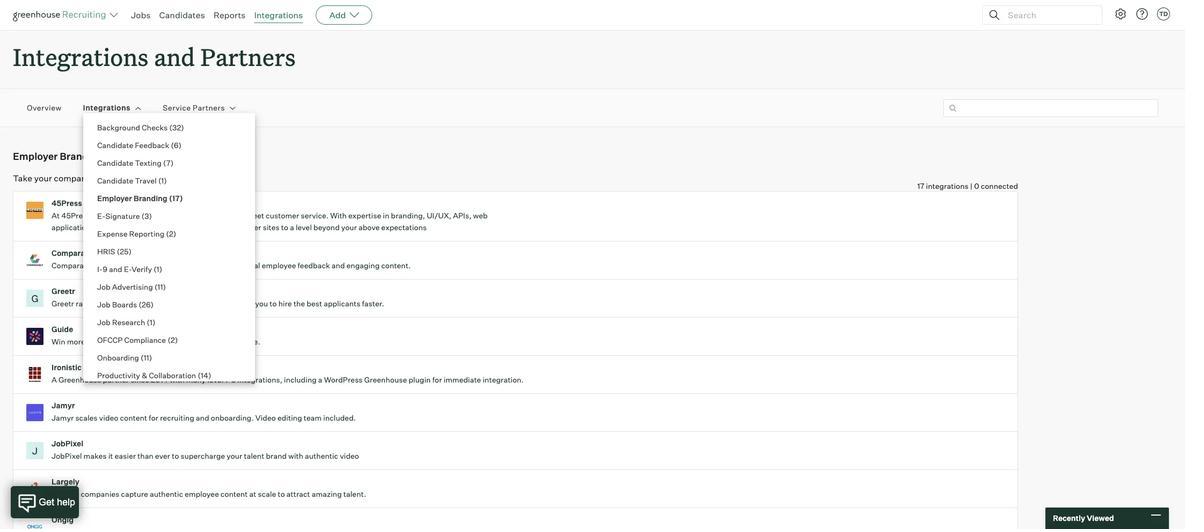 Task type: locate. For each thing, give the bounding box(es) containing it.
1 horizontal spatial authentic
[[305, 452, 338, 461]]

greetr up guide
[[52, 299, 74, 309]]

branding,
[[391, 211, 425, 220]]

1 vertical spatial a
[[318, 376, 323, 385]]

travel
[[135, 176, 157, 185]]

1 horizontal spatial 1
[[157, 265, 159, 274]]

with right brand
[[288, 452, 303, 461]]

jobs link
[[131, 10, 151, 20]]

it
[[108, 452, 113, 461]]

( up ave
[[169, 194, 172, 203]]

( down 26
[[147, 318, 150, 327]]

and down we
[[96, 223, 110, 232]]

verify
[[132, 265, 152, 274]]

1 vertical spatial employee
[[185, 490, 219, 499]]

employee down supercharge
[[185, 490, 219, 499]]

candidate inside guide win more hires by personalizing your candidate experience.
[[183, 338, 218, 347]]

level inside 45press at 45press, we combine madison ave talent with main street customer service. with expertise in branding, ui/ux, apis, web applications and devops, we'll take your greenhouse career sites to a level beyond your above expectations
[[296, 223, 312, 232]]

integrations
[[254, 10, 303, 20], [13, 41, 148, 73], [83, 103, 131, 113]]

authentic right capture at the bottom
[[150, 490, 183, 499]]

supercharge
[[181, 452, 225, 461]]

sites
[[263, 223, 280, 232]]

0 vertical spatial video
[[99, 414, 118, 423]]

job boards ( 26 )
[[97, 300, 154, 309]]

and right recruiting
[[196, 414, 209, 423]]

2 down ave
[[169, 229, 173, 239]]

0 horizontal spatial greenhouse
[[59, 376, 101, 385]]

td button
[[1158, 8, 1171, 20]]

17 left integrations
[[918, 182, 925, 191]]

1 vertical spatial talent
[[244, 452, 264, 461]]

1 horizontal spatial for
[[433, 376, 442, 385]]

0 vertical spatial content
[[120, 414, 147, 423]]

17 up ave
[[172, 194, 180, 203]]

) down 7
[[164, 176, 167, 185]]

branding up company's
[[60, 151, 103, 162]]

0 horizontal spatial integrations link
[[83, 103, 131, 113]]

1 right travel
[[161, 176, 164, 185]]

level
[[296, 223, 312, 232], [208, 376, 224, 385]]

0 vertical spatial authentic
[[305, 452, 338, 461]]

1 vertical spatial greetr
[[52, 299, 74, 309]]

level left 1-
[[208, 376, 224, 385]]

1 vertical spatial partners
[[193, 103, 225, 113]]

level down service. on the top of page
[[296, 223, 312, 232]]

0 horizontal spatial 17
[[172, 194, 180, 203]]

1 horizontal spatial 11
[[158, 283, 163, 292]]

integrations link
[[254, 10, 303, 20], [83, 103, 131, 113]]

) up ave
[[180, 194, 183, 203]]

jamyr down a
[[52, 401, 75, 411]]

and right the "feedback"
[[332, 261, 345, 270]]

2 candidate from the top
[[97, 159, 133, 168]]

a right including
[[318, 376, 323, 385]]

( for advertising
[[155, 283, 158, 292]]

0 vertical spatial employee
[[262, 261, 296, 270]]

0 vertical spatial 17
[[918, 182, 925, 191]]

0 vertical spatial e-
[[97, 212, 105, 221]]

td
[[1160, 10, 1169, 18]]

1 horizontal spatial branding
[[134, 194, 167, 203]]

you
[[255, 299, 268, 309]]

configure image
[[1115, 8, 1128, 20]]

0 horizontal spatial candidate
[[142, 299, 177, 309]]

1 vertical spatial video
[[340, 452, 359, 461]]

1 horizontal spatial talent
[[244, 452, 264, 461]]

service.
[[301, 211, 329, 220]]

td button
[[1156, 5, 1173, 23]]

integrations up 'background'
[[83, 103, 131, 113]]

web
[[473, 211, 488, 220]]

with inside ironistic a greenhouse partner since 2014 with many level 1-5 integrations, including a wordpress greenhouse plugin for immediate integration.
[[170, 376, 185, 385]]

comparably
[[52, 249, 96, 258], [52, 261, 94, 270]]

productivity & collaboration ( 14 )
[[97, 371, 211, 380]]

None text field
[[944, 99, 1159, 117]]

branding for employer branding ( 17 )
[[134, 194, 167, 203]]

jobpixel
[[52, 440, 83, 449], [52, 452, 82, 461]]

the right "hire"
[[294, 299, 305, 309]]

) down 32 on the top
[[179, 141, 182, 150]]

ofccp
[[97, 336, 123, 345]]

themed
[[96, 261, 126, 270]]

0 vertical spatial for
[[433, 376, 442, 385]]

by
[[106, 338, 115, 347]]

your right take
[[34, 173, 52, 184]]

( right travel
[[158, 176, 161, 185]]

the left next
[[187, 173, 201, 184]]

integrations down greenhouse recruiting image
[[13, 41, 148, 73]]

candidate for candidate texting ( 7 )
[[97, 159, 133, 168]]

( for checks
[[169, 123, 172, 132]]

a inside 45press at 45press, we combine madison ave talent with main street customer service. with expertise in branding, ui/ux, apis, web applications and devops, we'll take your greenhouse career sites to a level beyond your above expectations
[[290, 223, 294, 232]]

( for boards
[[139, 300, 142, 309]]

0 vertical spatial jobpixel
[[52, 440, 83, 449]]

reporting
[[129, 229, 165, 239]]

real
[[247, 261, 260, 270]]

and
[[154, 41, 195, 73], [96, 223, 110, 232], [332, 261, 345, 270], [109, 265, 122, 274], [196, 414, 209, 423]]

1 vertical spatial jobpixel
[[52, 452, 82, 461]]

next
[[202, 173, 220, 184]]

for right plugin
[[433, 376, 442, 385]]

0 vertical spatial candidate
[[97, 141, 133, 150]]

) down service
[[181, 123, 184, 132]]

greenhouse down main
[[195, 223, 237, 232]]

0 vertical spatial greetr
[[52, 287, 75, 296]]

) right 'many'
[[209, 371, 211, 380]]

2 greetr from the top
[[52, 299, 74, 309]]

1 vertical spatial candidate
[[183, 338, 218, 347]]

1 vertical spatial branding
[[134, 194, 167, 203]]

( right "boards"
[[139, 300, 142, 309]]

1 candidate from the top
[[97, 141, 133, 150]]

0 horizontal spatial employee
[[185, 490, 219, 499]]

job left "boards"
[[97, 300, 111, 309]]

level inside ironistic a greenhouse partner since 2014 with many level 1-5 integrations, including a wordpress greenhouse plugin for immediate integration.
[[208, 376, 224, 385]]

service partners
[[163, 103, 225, 113]]

0 horizontal spatial for
[[149, 414, 158, 423]]

engaging
[[347, 261, 380, 270]]

(
[[169, 123, 172, 132], [171, 141, 174, 150], [163, 159, 166, 168], [158, 176, 161, 185], [169, 194, 172, 203], [142, 212, 145, 221], [166, 229, 169, 239], [117, 247, 120, 256], [154, 265, 157, 274], [155, 283, 158, 292], [139, 300, 142, 309], [147, 318, 150, 327], [168, 336, 171, 345], [141, 354, 144, 363], [198, 371, 201, 380]]

branding
[[139, 173, 176, 184]]

0 vertical spatial branding
[[60, 151, 103, 162]]

( up we'll at the top left of page
[[142, 212, 145, 221]]

( right hris
[[117, 247, 120, 256]]

your right supercharge
[[227, 452, 242, 461]]

jobpixel up largely
[[52, 452, 82, 461]]

candidate
[[97, 141, 133, 150], [97, 159, 133, 168], [97, 176, 133, 185]]

integrations link up 'background'
[[83, 103, 131, 113]]

1 vertical spatial jamyr
[[52, 414, 74, 423]]

1 horizontal spatial a
[[318, 376, 323, 385]]

) down "posts,"
[[163, 283, 166, 292]]

2 vertical spatial integrations
[[83, 103, 131, 113]]

for left recruiting
[[149, 414, 158, 423]]

0 horizontal spatial a
[[290, 223, 294, 232]]

background checks ( 32 )
[[97, 123, 184, 132]]

partners
[[201, 41, 296, 73], [193, 103, 225, 113]]

for inside ironistic a greenhouse partner since 2014 with many level 1-5 integrations, including a wordpress greenhouse plugin for immediate integration.
[[433, 376, 442, 385]]

1 horizontal spatial integrations link
[[254, 10, 303, 20]]

0
[[975, 182, 980, 191]]

0 vertical spatial jamyr
[[52, 401, 75, 411]]

employer up 'combine' on the top left
[[97, 194, 132, 203]]

editing
[[278, 414, 302, 423]]

including
[[284, 376, 317, 385]]

integrations
[[927, 182, 969, 191]]

1 vertical spatial 11
[[144, 354, 149, 363]]

( right checks
[[169, 123, 172, 132]]

ever
[[155, 452, 170, 461]]

your
[[34, 173, 52, 184], [177, 223, 193, 232], [341, 223, 357, 232], [165, 338, 181, 347], [227, 452, 242, 461]]

with left real
[[231, 261, 246, 270]]

expertise
[[349, 211, 381, 220]]

with right 2014
[[170, 376, 185, 385]]

content down the since
[[120, 414, 147, 423]]

3 candidate from the top
[[97, 176, 133, 185]]

attract
[[287, 490, 310, 499]]

partners down reports link
[[201, 41, 296, 73]]

2 horizontal spatial 1
[[161, 176, 164, 185]]

0 horizontal spatial talent
[[185, 211, 205, 220]]

17 inside menu
[[172, 194, 180, 203]]

partner
[[103, 376, 129, 385]]

to inside 'greetr greetr radically redefines candidate engagement allowing you to hire the best applicants faster.'
[[270, 299, 277, 309]]

) down ave
[[173, 229, 176, 239]]

candidate
[[142, 299, 177, 309], [183, 338, 218, 347]]

1 horizontal spatial employee
[[262, 261, 296, 270]]

1 vertical spatial 17
[[172, 194, 180, 203]]

0 vertical spatial talent
[[185, 211, 205, 220]]

1 horizontal spatial candidate
[[183, 338, 218, 347]]

0 horizontal spatial 11
[[144, 354, 149, 363]]

0 vertical spatial candidate
[[142, 299, 177, 309]]

1 vertical spatial the
[[294, 299, 305, 309]]

0 horizontal spatial level
[[208, 376, 224, 385]]

candidate down 'background'
[[97, 141, 133, 150]]

1 horizontal spatial the
[[294, 299, 305, 309]]

your right personalizing on the bottom left of the page
[[165, 338, 181, 347]]

) up branding
[[171, 159, 174, 168]]

greenhouse down ironistic
[[59, 376, 101, 385]]

11 down "posts,"
[[158, 283, 163, 292]]

( for branding
[[169, 194, 172, 203]]

talent inside 45press at 45press, we combine madison ave talent with main street customer service. with expertise in branding, ui/ux, apis, web applications and devops, we'll take your greenhouse career sites to a level beyond your above expectations
[[185, 211, 205, 220]]

1 vertical spatial authentic
[[150, 490, 183, 499]]

to right you
[[270, 299, 277, 309]]

0 vertical spatial the
[[187, 173, 201, 184]]

26
[[142, 300, 151, 309]]

0 horizontal spatial branding
[[60, 151, 103, 162]]

candidate up "14"
[[183, 338, 218, 347]]

0 vertical spatial integrations link
[[254, 10, 303, 20]]

0 vertical spatial level
[[296, 223, 312, 232]]

add
[[329, 10, 346, 20]]

take
[[160, 223, 176, 232]]

job inside comparably comparably themed job posts, overlays job posts with real employee feedback and engaging content.
[[127, 261, 141, 270]]

the inside 'greetr greetr radically redefines candidate engagement allowing you to hire the best applicants faster.'
[[294, 299, 305, 309]]

candidate down advertising
[[142, 299, 177, 309]]

2 comparably from the top
[[52, 261, 94, 270]]

) up i-9 and e-verify ( 1 )
[[129, 247, 132, 256]]

2 vertical spatial candidate
[[97, 176, 133, 185]]

1 right the verify
[[157, 265, 159, 274]]

applicants
[[324, 299, 361, 309]]

branding up madison
[[134, 194, 167, 203]]

for inside jamyr jamyr scales video content for recruiting and onboarding. video editing team included.
[[149, 414, 158, 423]]

0 vertical spatial a
[[290, 223, 294, 232]]

employer for employer branding
[[13, 151, 58, 162]]

onboarding
[[97, 354, 139, 363]]

) for ofccp compliance ( 2 )
[[175, 336, 178, 345]]

0 horizontal spatial employer
[[13, 151, 58, 162]]

5
[[231, 376, 236, 385]]

0 horizontal spatial 1
[[150, 318, 153, 327]]

greetr
[[52, 287, 75, 296], [52, 299, 74, 309]]

candidate up employer at the left of page
[[97, 159, 133, 168]]

1 horizontal spatial level
[[296, 223, 312, 232]]

a down customer
[[290, 223, 294, 232]]

amazing
[[312, 490, 342, 499]]

greenhouse left plugin
[[364, 376, 407, 385]]

video
[[255, 414, 276, 423]]

radically
[[76, 299, 106, 309]]

( right 'texting'
[[163, 159, 166, 168]]

jamyr left scales
[[52, 414, 74, 423]]

2 vertical spatial 1
[[150, 318, 153, 327]]

1 vertical spatial content
[[221, 490, 248, 499]]

2 right compliance
[[171, 336, 175, 345]]

talent
[[185, 211, 205, 220], [244, 452, 264, 461]]

1 jobpixel from the top
[[52, 440, 83, 449]]

) for candidate feedback ( 6 )
[[179, 141, 182, 150]]

1 vertical spatial level
[[208, 376, 224, 385]]

candidate down candidate texting ( 7 )
[[97, 176, 133, 185]]

job
[[127, 261, 141, 270], [97, 283, 111, 292], [97, 300, 111, 309], [97, 318, 111, 327]]

comparably left i-
[[52, 261, 94, 270]]

0 horizontal spatial authentic
[[150, 490, 183, 499]]

1 vertical spatial employer
[[97, 194, 132, 203]]

authentic up amazing
[[305, 452, 338, 461]]

1 vertical spatial 2
[[171, 336, 175, 345]]

0 vertical spatial 1
[[161, 176, 164, 185]]

0 horizontal spatial the
[[187, 173, 201, 184]]

content inside jamyr jamyr scales video content for recruiting and onboarding. video editing team included.
[[120, 414, 147, 423]]

comparably down applications
[[52, 249, 96, 258]]

) up compliance
[[153, 318, 155, 327]]

) right compliance
[[175, 336, 178, 345]]

menu containing background checks
[[83, 113, 248, 530]]

1 vertical spatial integrations
[[13, 41, 148, 73]]

( down personalizing on the bottom left of the page
[[141, 354, 144, 363]]

menu
[[83, 113, 248, 530]]

employer up take
[[13, 151, 58, 162]]

and inside comparably comparably themed job posts, overlays job posts with real employee feedback and engaging content.
[[332, 261, 345, 270]]

to right scale on the left bottom of the page
[[278, 490, 285, 499]]

1 horizontal spatial content
[[221, 490, 248, 499]]

greetr right g at the bottom left
[[52, 287, 75, 296]]

( right collaboration
[[198, 371, 201, 380]]

easier
[[115, 452, 136, 461]]

( right we'll at the top left of page
[[166, 229, 169, 239]]

e- down 25
[[124, 265, 132, 274]]

0 horizontal spatial video
[[99, 414, 118, 423]]

video right scales
[[99, 414, 118, 423]]

2 jobpixel from the top
[[52, 452, 82, 461]]

customer
[[266, 211, 299, 220]]

0 vertical spatial comparably
[[52, 249, 96, 258]]

1 vertical spatial candidate
[[97, 159, 133, 168]]

companies
[[81, 490, 119, 499]]

1 horizontal spatial video
[[340, 452, 359, 461]]

0 vertical spatial 2
[[169, 229, 173, 239]]

reports link
[[214, 10, 246, 20]]

1 comparably from the top
[[52, 249, 96, 258]]

partners right service
[[193, 103, 225, 113]]

1 greetr from the top
[[52, 287, 75, 296]]

expense
[[97, 229, 128, 239]]

job up ofccp
[[97, 318, 111, 327]]

( right compliance
[[168, 336, 171, 345]]

1 horizontal spatial 17
[[918, 182, 925, 191]]

video up talent.
[[340, 452, 359, 461]]

ongig
[[52, 516, 74, 525]]

) up we'll at the top left of page
[[149, 212, 152, 221]]

to right ever
[[172, 452, 179, 461]]

1 vertical spatial for
[[149, 414, 158, 423]]

a
[[290, 223, 294, 232], [318, 376, 323, 385]]

productivity
[[97, 371, 140, 380]]

2 horizontal spatial greenhouse
[[364, 376, 407, 385]]

content left at
[[221, 490, 248, 499]]

authentic inside jobpixel jobpixel makes it easier than ever to supercharge your talent brand with authentic video
[[305, 452, 338, 461]]

candidate texting ( 7 )
[[97, 159, 174, 168]]

1 down 26
[[150, 318, 153, 327]]

1 horizontal spatial employer
[[97, 194, 132, 203]]

32
[[172, 123, 181, 132]]

job down 25
[[127, 261, 141, 270]]

( for reporting
[[166, 229, 169, 239]]

0 horizontal spatial content
[[120, 414, 147, 423]]

video inside jobpixel jobpixel makes it easier than ever to supercharge your talent brand with authentic video
[[340, 452, 359, 461]]

1 horizontal spatial greenhouse
[[195, 223, 237, 232]]

( down "posts,"
[[155, 283, 158, 292]]

employee right real
[[262, 261, 296, 270]]

1 vertical spatial e-
[[124, 265, 132, 274]]

11 down personalizing on the bottom left of the page
[[144, 354, 149, 363]]

integrations link right reports link
[[254, 10, 303, 20]]

1 vertical spatial comparably
[[52, 261, 94, 270]]

45press at 45press, we combine madison ave talent with main street customer service. with expertise in branding, ui/ux, apis, web applications and devops, we'll take your greenhouse career sites to a level beyond your above expectations
[[52, 199, 488, 232]]

integration.
[[483, 376, 524, 385]]

largely helping companies capture authentic employee content at scale to attract amazing talent.
[[52, 478, 366, 499]]

0 vertical spatial employer
[[13, 151, 58, 162]]

and down candidates
[[154, 41, 195, 73]]

) down advertising
[[151, 300, 154, 309]]

compliance
[[124, 336, 166, 345]]

overview link
[[27, 103, 62, 113]]

to inside jobpixel jobpixel makes it easier than ever to supercharge your talent brand with authentic video
[[172, 452, 179, 461]]

integrations right reports link
[[254, 10, 303, 20]]



Task type: describe. For each thing, give the bounding box(es) containing it.
( for feedback
[[171, 141, 174, 150]]

take your company's employer branding to the next level.
[[13, 173, 243, 184]]

texting
[[135, 159, 162, 168]]

) right the verify
[[159, 265, 162, 274]]

i-9 and e-verify ( 1 )
[[97, 265, 162, 274]]

with
[[330, 211, 347, 220]]

street
[[243, 211, 264, 220]]

job advertising ( 11 )
[[97, 283, 166, 292]]

capture
[[121, 490, 148, 499]]

6
[[174, 141, 179, 150]]

) for expense reporting ( 2 )
[[173, 229, 176, 239]]

recently
[[1054, 514, 1086, 523]]

0 horizontal spatial e-
[[97, 212, 105, 221]]

in
[[383, 211, 390, 220]]

at
[[52, 211, 60, 220]]

7
[[166, 159, 171, 168]]

greenhouse recruiting image
[[13, 9, 110, 21]]

beyond
[[314, 223, 340, 232]]

candidate for candidate feedback ( 6 )
[[97, 141, 133, 150]]

candidate feedback ( 6 )
[[97, 141, 182, 150]]

immediate
[[444, 376, 481, 385]]

video inside jamyr jamyr scales video content for recruiting and onboarding. video editing team included.
[[99, 414, 118, 423]]

( for compliance
[[168, 336, 171, 345]]

experience.
[[219, 338, 260, 347]]

apis,
[[453, 211, 472, 220]]

recruiting
[[160, 414, 194, 423]]

candidate travel ( 1 )
[[97, 176, 167, 185]]

your down ave
[[177, 223, 193, 232]]

1 for job research ( 1 )
[[150, 318, 153, 327]]

employer
[[100, 173, 137, 184]]

makes
[[84, 452, 107, 461]]

than
[[138, 452, 154, 461]]

9
[[103, 265, 107, 274]]

service partners link
[[163, 103, 225, 113]]

expectations
[[382, 223, 427, 232]]

) for e-signature ( 3 )
[[149, 212, 152, 221]]

we'll
[[143, 223, 159, 232]]

branding for employer branding
[[60, 151, 103, 162]]

0 vertical spatial partners
[[201, 41, 296, 73]]

job research ( 1 )
[[97, 318, 155, 327]]

to inside largely helping companies capture authentic employee content at scale to attract amazing talent.
[[278, 490, 285, 499]]

company's
[[54, 173, 98, 184]]

to right branding
[[177, 173, 186, 184]]

ironistic a greenhouse partner since 2014 with many level 1-5 integrations, including a wordpress greenhouse plugin for immediate integration.
[[52, 363, 524, 385]]

your inside guide win more hires by personalizing your candidate experience.
[[165, 338, 181, 347]]

3
[[145, 212, 149, 221]]

with inside 45press at 45press, we combine madison ave talent with main street customer service. with expertise in branding, ui/ux, apis, web applications and devops, we'll take your greenhouse career sites to a level beyond your above expectations
[[207, 211, 222, 220]]

|
[[971, 182, 973, 191]]

viewed
[[1087, 514, 1115, 523]]

job for job research
[[97, 318, 111, 327]]

) for employer branding ( 17 )
[[180, 194, 183, 203]]

authentic inside largely helping companies capture authentic employee content at scale to attract amazing talent.
[[150, 490, 183, 499]]

) for job research ( 1 )
[[153, 318, 155, 327]]

candidate for candidate travel ( 1 )
[[97, 176, 133, 185]]

background
[[97, 123, 140, 132]]

hires
[[87, 338, 104, 347]]

( for research
[[147, 318, 150, 327]]

overlays
[[166, 261, 195, 270]]

) up productivity & collaboration ( 14 ) at bottom
[[149, 354, 152, 363]]

level.
[[222, 173, 243, 184]]

combine
[[106, 211, 137, 220]]

1 for candidate travel ( 1 )
[[161, 176, 164, 185]]

2 jamyr from the top
[[52, 414, 74, 423]]

advertising
[[112, 283, 153, 292]]

content inside largely helping companies capture authentic employee content at scale to attract amazing talent.
[[221, 490, 248, 499]]

with inside comparably comparably themed job posts, overlays job posts with real employee feedback and engaging content.
[[231, 261, 246, 270]]

employer branding ( 17 )
[[97, 194, 183, 203]]

e-signature ( 3 )
[[97, 212, 152, 221]]

0 vertical spatial integrations
[[254, 10, 303, 20]]

redefines
[[107, 299, 140, 309]]

( right the verify
[[154, 265, 157, 274]]

wordpress
[[324, 376, 363, 385]]

hris
[[97, 247, 115, 256]]

2 for ofccp compliance ( 2 )
[[171, 336, 175, 345]]

partners inside the service partners link
[[193, 103, 225, 113]]

at
[[249, 490, 256, 499]]

engagement
[[178, 299, 223, 309]]

your inside jobpixel jobpixel makes it easier than ever to supercharge your talent brand with authentic video
[[227, 452, 242, 461]]

i-
[[97, 265, 103, 274]]

collaboration
[[149, 371, 196, 380]]

to inside 45press at 45press, we combine madison ave talent with main street customer service. with expertise in branding, ui/ux, apis, web applications and devops, we'll take your greenhouse career sites to a level beyond your above expectations
[[281, 223, 288, 232]]

and inside 45press at 45press, we combine madison ave talent with main street customer service. with expertise in branding, ui/ux, apis, web applications and devops, we'll take your greenhouse career sites to a level beyond your above expectations
[[96, 223, 110, 232]]

job for job boards
[[97, 300, 111, 309]]

ironistic
[[52, 363, 82, 372]]

) for background checks ( 32 )
[[181, 123, 184, 132]]

hris ( 25 )
[[97, 247, 132, 256]]

ui/ux,
[[427, 211, 452, 220]]

ave
[[170, 211, 183, 220]]

&
[[142, 371, 147, 380]]

posts,
[[142, 261, 164, 270]]

candidate inside 'greetr greetr radically redefines candidate engagement allowing you to hire the best applicants faster.'
[[142, 299, 177, 309]]

with inside jobpixel jobpixel makes it easier than ever to supercharge your talent brand with authentic video
[[288, 452, 303, 461]]

and right 9
[[109, 265, 122, 274]]

allowing
[[224, 299, 254, 309]]

and inside jamyr jamyr scales video content for recruiting and onboarding. video editing team included.
[[196, 414, 209, 423]]

applications
[[52, 223, 95, 232]]

guide
[[52, 325, 73, 334]]

1 horizontal spatial e-
[[124, 265, 132, 274]]

( for signature
[[142, 212, 145, 221]]

many
[[186, 376, 206, 385]]

employee inside comparably comparably themed job posts, overlays job posts with real employee feedback and engaging content.
[[262, 261, 296, 270]]

boards
[[112, 300, 137, 309]]

g
[[31, 293, 38, 305]]

personalizing
[[116, 338, 164, 347]]

( for travel
[[158, 176, 161, 185]]

1 jamyr from the top
[[52, 401, 75, 411]]

faster.
[[362, 299, 385, 309]]

connected
[[981, 182, 1019, 191]]

jamyr jamyr scales video content for recruiting and onboarding. video editing team included.
[[52, 401, 356, 423]]

content.
[[381, 261, 411, 270]]

employer for employer branding ( 17 )
[[97, 194, 132, 203]]

posts
[[209, 261, 229, 270]]

) for job advertising ( 11 )
[[163, 283, 166, 292]]

14
[[201, 371, 209, 380]]

scale
[[258, 490, 276, 499]]

onboarding ( 11 )
[[97, 354, 152, 363]]

employee inside largely helping companies capture authentic employee content at scale to attract amazing talent.
[[185, 490, 219, 499]]

a
[[52, 376, 57, 385]]

2 for expense reporting ( 2 )
[[169, 229, 173, 239]]

your down with
[[341, 223, 357, 232]]

talent.
[[344, 490, 366, 499]]

( for texting
[[163, 159, 166, 168]]

) for candidate travel ( 1 )
[[164, 176, 167, 185]]

feedback
[[298, 261, 330, 270]]

job for job advertising
[[97, 283, 111, 292]]

since
[[131, 376, 149, 385]]

guide win more hires by personalizing your candidate experience.
[[52, 325, 260, 347]]

talent inside jobpixel jobpixel makes it easier than ever to supercharge your talent brand with authentic video
[[244, 452, 264, 461]]

Search text field
[[1006, 7, 1093, 23]]

1 vertical spatial 1
[[157, 265, 159, 274]]

) for job boards ( 26 )
[[151, 300, 154, 309]]

j
[[32, 446, 38, 457]]

devops,
[[111, 223, 141, 232]]

a inside ironistic a greenhouse partner since 2014 with many level 1-5 integrations, including a wordpress greenhouse plugin for immediate integration.
[[318, 376, 323, 385]]

) for candidate texting ( 7 )
[[171, 159, 174, 168]]

jobpixel jobpixel makes it easier than ever to supercharge your talent brand with authentic video
[[52, 440, 359, 461]]

0 vertical spatial 11
[[158, 283, 163, 292]]

ofccp compliance ( 2 )
[[97, 336, 178, 345]]

45press,
[[61, 211, 93, 220]]

greenhouse inside 45press at 45press, we combine madison ave talent with main street customer service. with expertise in branding, ui/ux, apis, web applications and devops, we'll take your greenhouse career sites to a level beyond your above expectations
[[195, 223, 237, 232]]

1 vertical spatial integrations link
[[83, 103, 131, 113]]

integrations and partners
[[13, 41, 296, 73]]

research
[[112, 318, 145, 327]]



Task type: vqa. For each thing, say whether or not it's contained in the screenshot.
AND within the menu
yes



